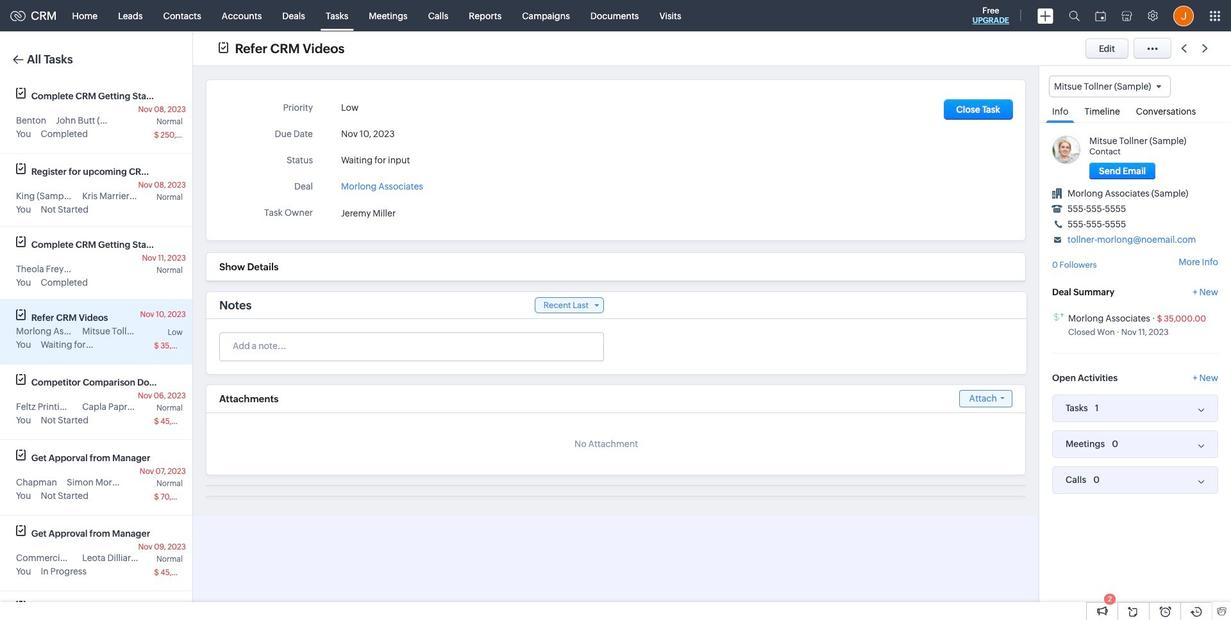 Task type: locate. For each thing, give the bounding box(es) containing it.
Add a note... field
[[220, 340, 603, 353]]

logo image
[[10, 11, 26, 21]]

profile image
[[1174, 5, 1194, 26]]

None button
[[1090, 163, 1156, 180]]

previous record image
[[1182, 44, 1187, 53]]

create menu image
[[1038, 8, 1054, 23]]

profile element
[[1166, 0, 1202, 31]]

None field
[[1049, 76, 1172, 98]]

next record image
[[1203, 44, 1211, 53]]



Task type: vqa. For each thing, say whether or not it's contained in the screenshot.
Not Started
no



Task type: describe. For each thing, give the bounding box(es) containing it.
search element
[[1062, 0, 1088, 31]]

search image
[[1069, 10, 1080, 21]]

create menu element
[[1030, 0, 1062, 31]]

calendar image
[[1096, 11, 1107, 21]]



